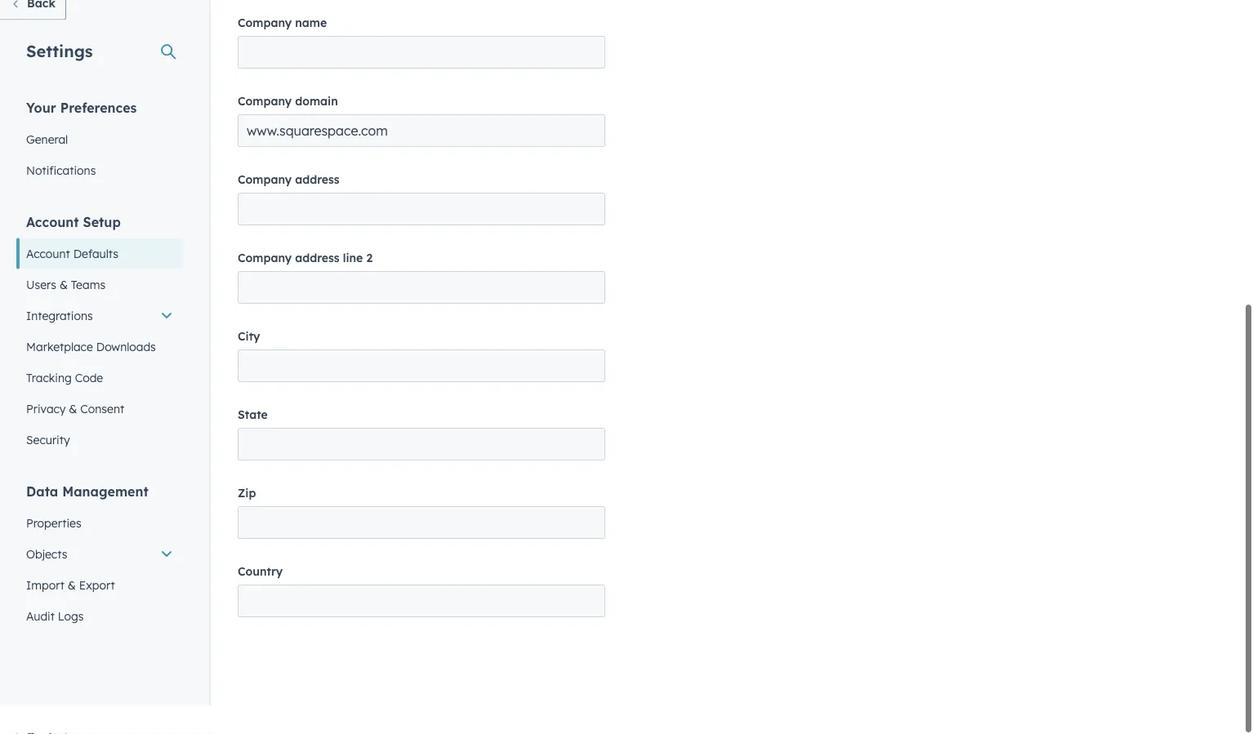 Task type: vqa. For each thing, say whether or not it's contained in the screenshot.
top '14'
no



Task type: describe. For each thing, give the bounding box(es) containing it.
tracking
[[26, 399, 72, 413]]

preferences
[[60, 128, 137, 144]]

Company name text field
[[238, 65, 605, 97]]

account defaults
[[26, 275, 118, 289]]

tracking code link
[[16, 391, 183, 422]]

2
[[366, 279, 373, 294]]

name
[[295, 44, 327, 58]]

Zip text field
[[238, 535, 605, 568]]

general link
[[16, 152, 183, 183]]

privacy & consent
[[26, 430, 124, 444]]

your preferences
[[26, 128, 137, 144]]

marketplace downloads
[[26, 368, 156, 382]]

account setup
[[26, 242, 121, 259]]

setup
[[83, 242, 121, 259]]

city
[[238, 358, 260, 372]]

import & export
[[26, 606, 115, 621]]

line
[[343, 279, 363, 294]]

address for company address line 2
[[295, 279, 339, 294]]

company for company address line 2
[[238, 279, 292, 294]]

back link
[[0, 16, 66, 49]]

State text field
[[238, 457, 605, 489]]

marketplace downloads link
[[16, 360, 183, 391]]

privacy
[[26, 430, 66, 444]]

objects button
[[16, 567, 183, 598]]

management
[[62, 512, 148, 528]]

objects
[[26, 575, 67, 590]]

export
[[79, 606, 115, 621]]

Country text field
[[238, 613, 605, 646]]

downloads
[[96, 368, 156, 382]]

import
[[26, 606, 64, 621]]

data management element
[[16, 511, 183, 660]]

company for company domain
[[238, 123, 292, 137]]

address for company address
[[295, 201, 339, 215]]

your
[[26, 128, 56, 144]]

consent
[[80, 430, 124, 444]]

company for company name
[[238, 44, 292, 58]]

defaults
[[73, 275, 118, 289]]



Task type: locate. For each thing, give the bounding box(es) containing it.
company name
[[238, 44, 327, 58]]

& right privacy
[[69, 430, 77, 444]]

users & teams
[[26, 306, 105, 320]]

properties
[[26, 544, 81, 559]]

& for consent
[[69, 430, 77, 444]]

company address
[[238, 201, 339, 215]]

integrations button
[[16, 329, 183, 360]]

2 company from the top
[[238, 123, 292, 137]]

& inside data management element
[[68, 606, 76, 621]]

1 account from the top
[[26, 242, 79, 259]]

& for export
[[68, 606, 76, 621]]

1 address from the top
[[295, 201, 339, 215]]

account for account setup
[[26, 242, 79, 259]]

1 vertical spatial &
[[69, 430, 77, 444]]

2 address from the top
[[295, 279, 339, 294]]

back
[[27, 25, 55, 39]]

account for account defaults
[[26, 275, 70, 289]]

address down domain
[[295, 201, 339, 215]]

marketplace
[[26, 368, 93, 382]]

Company domain text field
[[238, 143, 605, 176]]

3 company from the top
[[238, 201, 292, 215]]

Company address line 2 text field
[[238, 300, 605, 332]]

tracking code
[[26, 399, 103, 413]]

account up account defaults
[[26, 242, 79, 259]]

City text field
[[238, 378, 605, 411]]

users & teams link
[[16, 298, 183, 329]]

data
[[26, 512, 58, 528]]

Company address text field
[[238, 221, 605, 254]]

account
[[26, 242, 79, 259], [26, 275, 70, 289]]

privacy & consent link
[[16, 422, 183, 453]]

data management
[[26, 512, 148, 528]]

users
[[26, 306, 56, 320]]

0 vertical spatial &
[[60, 306, 68, 320]]

0 vertical spatial account
[[26, 242, 79, 259]]

properties link
[[16, 536, 183, 567]]

&
[[60, 306, 68, 320], [69, 430, 77, 444], [68, 606, 76, 621]]

company domain
[[238, 123, 338, 137]]

domain
[[295, 123, 338, 137]]

address left line at the top left
[[295, 279, 339, 294]]

0 vertical spatial address
[[295, 201, 339, 215]]

import & export link
[[16, 598, 183, 629]]

account setup element
[[16, 241, 183, 484]]

2 vertical spatial &
[[68, 606, 76, 621]]

integrations
[[26, 337, 93, 351]]

country
[[238, 593, 283, 607]]

teams
[[71, 306, 105, 320]]

notifications
[[26, 192, 96, 206]]

& for teams
[[60, 306, 68, 320]]

account defaults link
[[16, 267, 183, 298]]

1 vertical spatial address
[[295, 279, 339, 294]]

notifications link
[[16, 183, 183, 214]]

company for company address
[[238, 201, 292, 215]]

1 vertical spatial account
[[26, 275, 70, 289]]

4 company from the top
[[238, 279, 292, 294]]

state
[[238, 436, 268, 451]]

2 account from the top
[[26, 275, 70, 289]]

general
[[26, 161, 68, 175]]

company
[[238, 44, 292, 58], [238, 123, 292, 137], [238, 201, 292, 215], [238, 279, 292, 294]]

zip
[[238, 515, 256, 529]]

code
[[75, 399, 103, 413]]

1 company from the top
[[238, 44, 292, 58]]

account up users
[[26, 275, 70, 289]]

your preferences element
[[16, 127, 183, 214]]

& right users
[[60, 306, 68, 320]]

address
[[295, 201, 339, 215], [295, 279, 339, 294]]

company address line 2
[[238, 279, 373, 294]]

& left the export
[[68, 606, 76, 621]]



